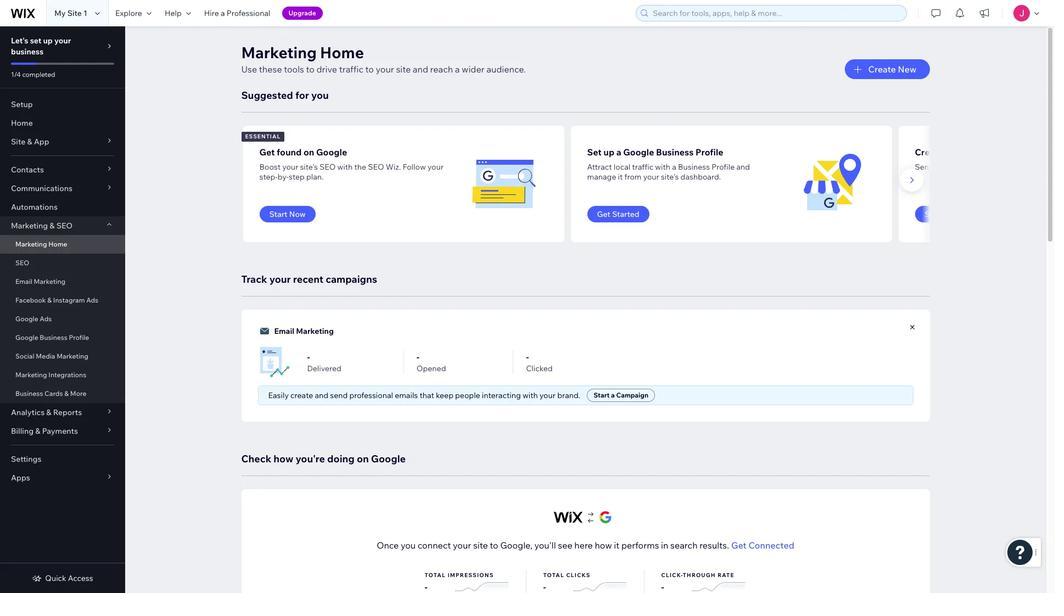 Task type: describe. For each thing, give the bounding box(es) containing it.
clicks
[[566, 572, 591, 579]]

send inside button
[[925, 209, 944, 219]]

rate
[[718, 572, 735, 579]]

let's set up your business
[[11, 36, 71, 57]]

get for found
[[259, 147, 275, 158]]

em image
[[258, 345, 291, 378]]

marketing home link
[[0, 235, 125, 254]]

results.
[[700, 540, 729, 551]]

use
[[241, 64, 257, 75]]

with inside set up a google business profile attract local traffic with a business profile and manage it from your site's dashboard.
[[655, 162, 671, 172]]

and inside set up a google business profile attract local traffic with a business profile and manage it from your site's dashboard.
[[737, 162, 750, 172]]

easily
[[268, 390, 289, 400]]

campaign for start a campaign
[[616, 391, 649, 399]]

site inside the marketing home use these tools to drive traffic to your site and reach a wider audience.
[[396, 64, 411, 75]]

drive
[[317, 64, 337, 75]]

settings
[[11, 454, 41, 464]]

newsletters
[[1001, 162, 1042, 172]]

easily create and send professional emails that keep people interacting with your brand.
[[268, 390, 581, 400]]

marketing integrations
[[15, 371, 86, 379]]

for
[[295, 89, 309, 102]]

0 vertical spatial profile
[[696, 147, 724, 158]]

campaign
[[982, 147, 1024, 158]]

recent
[[293, 273, 324, 286]]

sidebar element
[[0, 26, 125, 593]]

your inside the marketing home use these tools to drive traffic to your site and reach a wider audience.
[[376, 64, 394, 75]]

facebook & instagram ads link
[[0, 291, 125, 310]]

track your recent campaigns
[[241, 273, 377, 286]]

- inside - clicked
[[526, 351, 529, 362]]

that
[[420, 390, 434, 400]]

you'll
[[535, 540, 556, 551]]

communications button
[[0, 179, 125, 198]]

reports
[[53, 407, 82, 417]]

more
[[70, 389, 86, 398]]

marketing down social
[[15, 371, 47, 379]]

email marketing inside email marketing link
[[15, 277, 65, 286]]

google business profile link
[[0, 328, 125, 347]]

- down total clicks
[[543, 582, 546, 593]]

track
[[241, 273, 267, 286]]

set
[[587, 147, 602, 158]]

& for payments
[[35, 426, 40, 436]]

1 horizontal spatial to
[[366, 64, 374, 75]]

0 horizontal spatial you
[[311, 89, 329, 102]]

ads inside facebook & instagram ads link
[[86, 296, 98, 304]]

& inside create an email campaign send updates, offers or newsletters & ke
[[1044, 162, 1049, 172]]

follow
[[403, 162, 426, 172]]

a up local
[[617, 147, 622, 158]]

billing
[[11, 426, 34, 436]]

see
[[558, 540, 573, 551]]

delivered
[[307, 364, 342, 373]]

create
[[291, 390, 313, 400]]

- inside - delivered
[[307, 351, 310, 362]]

Search for tools, apps, help & more... field
[[650, 5, 903, 21]]

marketing home
[[15, 240, 67, 248]]

cards
[[45, 389, 63, 398]]

hire a professional link
[[198, 0, 277, 26]]

set up a google business profile attract local traffic with a business profile and manage it from your site's dashboard.
[[587, 147, 750, 182]]

facebook & instagram ads
[[15, 296, 98, 304]]

automations link
[[0, 198, 125, 216]]

step-
[[259, 172, 278, 182]]

seo link
[[0, 254, 125, 272]]

apps
[[11, 473, 30, 483]]

email
[[958, 147, 980, 158]]

plan.
[[306, 172, 324, 182]]

facebook
[[15, 296, 46, 304]]

help
[[165, 8, 182, 18]]

profile inside sidebar 'element'
[[69, 333, 89, 342]]

campaign for send a campaign
[[952, 209, 989, 219]]

0 horizontal spatial and
[[315, 390, 328, 400]]

media
[[36, 352, 55, 360]]

traffic inside the marketing home use these tools to drive traffic to your site and reach a wider audience.
[[339, 64, 364, 75]]

now
[[289, 209, 306, 219]]

essential
[[245, 133, 281, 140]]

get started
[[597, 209, 640, 219]]

a inside the marketing home use these tools to drive traffic to your site and reach a wider audience.
[[455, 64, 460, 75]]

1 vertical spatial site
[[473, 540, 488, 551]]

my
[[54, 8, 66, 18]]

audience.
[[487, 64, 526, 75]]

start now
[[269, 209, 306, 219]]

create for create new
[[868, 64, 896, 75]]

once you connect your site to google, you'll see here how it performs in search results. get connected
[[377, 540, 795, 551]]

home inside home link
[[11, 118, 33, 128]]

started
[[612, 209, 640, 219]]

check
[[241, 453, 271, 465]]

1 vertical spatial how
[[595, 540, 612, 551]]

0 horizontal spatial how
[[274, 453, 294, 465]]

home for marketing home
[[48, 240, 67, 248]]

1 vertical spatial you
[[401, 540, 416, 551]]

business
[[11, 47, 43, 57]]

& for reports
[[46, 407, 51, 417]]

professional
[[349, 390, 393, 400]]

marketing home use these tools to drive traffic to your site and reach a wider audience.
[[241, 43, 526, 75]]

- down click-
[[661, 582, 664, 593]]

a right hire
[[221, 8, 225, 18]]

manage
[[587, 172, 616, 182]]

help button
[[158, 0, 198, 26]]

site & app button
[[0, 132, 125, 151]]

start a campaign button
[[587, 389, 655, 402]]

google business profile
[[15, 333, 89, 342]]

here
[[575, 540, 593, 551]]

seo inside marketing & seo dropdown button
[[56, 221, 73, 231]]

dashboard.
[[681, 172, 721, 182]]

apps button
[[0, 468, 125, 487]]

marketing inside dropdown button
[[11, 221, 48, 231]]

& for app
[[27, 137, 32, 147]]

upgrade
[[289, 9, 316, 17]]

site's inside get found on google boost your site's seo with the seo wiz. follow your step-by-step plan.
[[300, 162, 318, 172]]

google inside set up a google business profile attract local traffic with a business profile and manage it from your site's dashboard.
[[623, 147, 654, 158]]

google ads link
[[0, 310, 125, 328]]

- clicked
[[526, 351, 553, 373]]

start for start now
[[269, 209, 288, 219]]

once
[[377, 540, 399, 551]]

click-through rate
[[661, 572, 735, 579]]

up inside the let's set up your business
[[43, 36, 53, 46]]

google ads
[[15, 315, 52, 323]]

integrations
[[48, 371, 86, 379]]

contacts button
[[0, 160, 125, 179]]

access
[[68, 573, 93, 583]]

send inside create an email campaign send updates, offers or newsletters & ke
[[915, 162, 934, 172]]

google down facebook
[[15, 315, 38, 323]]

start a campaign
[[594, 391, 649, 399]]

payments
[[42, 426, 78, 436]]

get started button
[[587, 206, 650, 222]]

business inside the google business profile link
[[40, 333, 67, 342]]

up inside set up a google business profile attract local traffic with a business profile and manage it from your site's dashboard.
[[604, 147, 615, 158]]



Task type: vqa. For each thing, say whether or not it's contained in the screenshot.
Form
no



Task type: locate. For each thing, give the bounding box(es) containing it.
1 total from the left
[[425, 572, 446, 579]]

1 horizontal spatial on
[[357, 453, 369, 465]]

site's down found
[[300, 162, 318, 172]]

get right the results.
[[732, 540, 747, 551]]

site inside site & app popup button
[[11, 137, 25, 147]]

business cards & more link
[[0, 384, 125, 403]]

campaign inside start a campaign button
[[616, 391, 649, 399]]

1 vertical spatial get
[[597, 209, 611, 219]]

start inside "button"
[[269, 209, 288, 219]]

on right found
[[304, 147, 314, 158]]

you're
[[296, 453, 325, 465]]

& left "ke"
[[1044, 162, 1049, 172]]

0 horizontal spatial ads
[[40, 315, 52, 323]]

1 vertical spatial create
[[915, 147, 943, 158]]

total for total clicks
[[543, 572, 565, 579]]

create
[[868, 64, 896, 75], [915, 147, 943, 158]]

0 horizontal spatial email
[[15, 277, 32, 286]]

1 vertical spatial send
[[925, 209, 944, 219]]

traffic inside set up a google business profile attract local traffic with a business profile and manage it from your site's dashboard.
[[632, 162, 654, 172]]

1/4 completed
[[11, 70, 55, 79]]

clicked
[[526, 364, 553, 373]]

home
[[320, 43, 364, 62], [11, 118, 33, 128], [48, 240, 67, 248]]

0 vertical spatial site
[[396, 64, 411, 75]]

0 vertical spatial campaign
[[952, 209, 989, 219]]

start inside button
[[594, 391, 610, 399]]

0 vertical spatial traffic
[[339, 64, 364, 75]]

reach
[[430, 64, 453, 75]]

google inside get found on google boost your site's seo with the seo wiz. follow your step-by-step plan.
[[316, 147, 347, 158]]

profile
[[696, 147, 724, 158], [712, 162, 735, 172], [69, 333, 89, 342]]

by-
[[278, 172, 289, 182]]

send left updates,
[[915, 162, 934, 172]]

0 horizontal spatial start
[[269, 209, 288, 219]]

2 vertical spatial profile
[[69, 333, 89, 342]]

seo right step
[[320, 162, 336, 172]]

emails
[[395, 390, 418, 400]]

marketing & seo button
[[0, 216, 125, 235]]

doing
[[327, 453, 355, 465]]

explore
[[115, 8, 142, 18]]

google right doing
[[371, 453, 406, 465]]

0 vertical spatial create
[[868, 64, 896, 75]]

you right for
[[311, 89, 329, 102]]

an
[[945, 147, 956, 158]]

0 vertical spatial ads
[[86, 296, 98, 304]]

site left app
[[11, 137, 25, 147]]

& right billing
[[35, 426, 40, 436]]

get left "started"
[[597, 209, 611, 219]]

- up clicked at the bottom of page
[[526, 351, 529, 362]]

site left the 'reach' on the left top of the page
[[396, 64, 411, 75]]

connected
[[749, 540, 795, 551]]

0 vertical spatial email
[[15, 277, 32, 286]]

google search console image
[[553, 509, 618, 526]]

1 horizontal spatial home
[[48, 240, 67, 248]]

1 horizontal spatial campaign
[[952, 209, 989, 219]]

a left dashboard.
[[672, 162, 676, 172]]

0 vertical spatial site
[[67, 8, 82, 18]]

marketing up - delivered
[[296, 326, 334, 336]]

offers
[[969, 162, 990, 172]]

social media marketing
[[15, 352, 88, 360]]

site up the impressions
[[473, 540, 488, 551]]

total for total impressions
[[425, 572, 446, 579]]

marketing down the automations
[[11, 221, 48, 231]]

marketing up integrations
[[57, 352, 88, 360]]

1 vertical spatial profile
[[712, 162, 735, 172]]

&
[[27, 137, 32, 147], [1044, 162, 1049, 172], [50, 221, 55, 231], [47, 296, 52, 304], [64, 389, 69, 398], [46, 407, 51, 417], [35, 426, 40, 436]]

1 vertical spatial up
[[604, 147, 615, 158]]

- up delivered
[[307, 351, 310, 362]]

0 horizontal spatial site
[[396, 64, 411, 75]]

0 vertical spatial up
[[43, 36, 53, 46]]

1 horizontal spatial email marketing
[[274, 326, 334, 336]]

home inside the marketing home use these tools to drive traffic to your site and reach a wider audience.
[[320, 43, 364, 62]]

communications
[[11, 183, 73, 193]]

start left now
[[269, 209, 288, 219]]

on right doing
[[357, 453, 369, 465]]

ads inside the google ads link
[[40, 315, 52, 323]]

- inside - opened
[[417, 351, 420, 362]]

these
[[259, 64, 282, 75]]

2 horizontal spatial with
[[655, 162, 671, 172]]

you right the once
[[401, 540, 416, 551]]

marketing inside the marketing home use these tools to drive traffic to your site and reach a wider audience.
[[241, 43, 317, 62]]

create inside create an email campaign send updates, offers or newsletters & ke
[[915, 147, 943, 158]]

billing & payments button
[[0, 422, 125, 440]]

social media marketing link
[[0, 347, 125, 366]]

marketing up facebook & instagram ads
[[34, 277, 65, 286]]

create an email campaign send updates, offers or newsletters & ke
[[915, 147, 1054, 172]]

suggested for you
[[241, 89, 329, 102]]

1 vertical spatial start
[[594, 391, 610, 399]]

contacts
[[11, 165, 44, 175]]

1 vertical spatial and
[[737, 162, 750, 172]]

1/4
[[11, 70, 21, 79]]

up
[[43, 36, 53, 46], [604, 147, 615, 158]]

and
[[413, 64, 428, 75], [737, 162, 750, 172], [315, 390, 328, 400]]

0 horizontal spatial traffic
[[339, 64, 364, 75]]

how
[[274, 453, 294, 465], [595, 540, 612, 551]]

with inside get found on google boost your site's seo with the seo wiz. follow your step-by-step plan.
[[338, 162, 353, 172]]

1 vertical spatial home
[[11, 118, 33, 128]]

2 total from the left
[[543, 572, 565, 579]]

and left send
[[315, 390, 328, 400]]

and right dashboard.
[[737, 162, 750, 172]]

professional
[[227, 8, 270, 18]]

and left the 'reach' on the left top of the page
[[413, 64, 428, 75]]

1 horizontal spatial traffic
[[632, 162, 654, 172]]

email up em image
[[274, 326, 294, 336]]

create left new
[[868, 64, 896, 75]]

ads right instagram
[[86, 296, 98, 304]]

1 horizontal spatial site
[[67, 8, 82, 18]]

1
[[84, 8, 87, 18]]

total left clicks
[[543, 572, 565, 579]]

1 horizontal spatial site's
[[661, 172, 679, 182]]

seo right the
[[368, 162, 384, 172]]

to left google,
[[490, 540, 498, 551]]

total down connect
[[425, 572, 446, 579]]

with right from
[[655, 162, 671, 172]]

& right facebook
[[47, 296, 52, 304]]

traffic right the drive
[[339, 64, 364, 75]]

instagram
[[53, 296, 85, 304]]

list
[[241, 126, 1054, 242]]

marketing & seo
[[11, 221, 73, 231]]

0 vertical spatial send
[[915, 162, 934, 172]]

get inside button
[[597, 209, 611, 219]]

0 horizontal spatial home
[[11, 118, 33, 128]]

setup
[[11, 99, 33, 109]]

& for instagram
[[47, 296, 52, 304]]

1 vertical spatial site
[[11, 137, 25, 147]]

1 vertical spatial email
[[274, 326, 294, 336]]

site's inside set up a google business profile attract local traffic with a business profile and manage it from your site's dashboard.
[[661, 172, 679, 182]]

0 horizontal spatial campaign
[[616, 391, 649, 399]]

1 horizontal spatial get
[[597, 209, 611, 219]]

how right here
[[595, 540, 612, 551]]

site's left dashboard.
[[661, 172, 679, 182]]

site left 1
[[67, 8, 82, 18]]

a right brand. at the right bottom of page
[[611, 391, 615, 399]]

2 horizontal spatial to
[[490, 540, 498, 551]]

get up boost
[[259, 147, 275, 158]]

home down setup
[[11, 118, 33, 128]]

0 horizontal spatial site
[[11, 137, 25, 147]]

1 vertical spatial ads
[[40, 315, 52, 323]]

your inside set up a google business profile attract local traffic with a business profile and manage it from your site's dashboard.
[[643, 172, 659, 182]]

create inside button
[[868, 64, 896, 75]]

with down clicked at the bottom of page
[[523, 390, 538, 400]]

it left performs
[[614, 540, 620, 551]]

marketing
[[241, 43, 317, 62], [11, 221, 48, 231], [15, 240, 47, 248], [34, 277, 65, 286], [296, 326, 334, 336], [57, 352, 88, 360], [15, 371, 47, 379]]

to right tools
[[306, 64, 315, 75]]

0 horizontal spatial up
[[43, 36, 53, 46]]

0 vertical spatial you
[[311, 89, 329, 102]]

campaign
[[952, 209, 989, 219], [616, 391, 649, 399]]

start right brand. at the right bottom of page
[[594, 391, 610, 399]]

1 vertical spatial email marketing
[[274, 326, 334, 336]]

people
[[455, 390, 480, 400]]

to for marketing
[[306, 64, 315, 75]]

ascend_suggestions.seo.new user.title image
[[471, 151, 537, 217]]

2 horizontal spatial and
[[737, 162, 750, 172]]

email up facebook
[[15, 277, 32, 286]]

2 horizontal spatial home
[[320, 43, 364, 62]]

0 vertical spatial how
[[274, 453, 294, 465]]

to right the drive
[[366, 64, 374, 75]]

google up local
[[623, 147, 654, 158]]

traffic right local
[[632, 162, 654, 172]]

ascend_suggestions.restaurant.gmb1.title image
[[799, 151, 865, 217]]

analytics & reports button
[[0, 403, 125, 422]]

0 vertical spatial email marketing
[[15, 277, 65, 286]]

0 horizontal spatial get
[[259, 147, 275, 158]]

& left reports
[[46, 407, 51, 417]]

2 vertical spatial get
[[732, 540, 747, 551]]

get inside get found on google boost your site's seo with the seo wiz. follow your step-by-step plan.
[[259, 147, 275, 158]]

google up plan.
[[316, 147, 347, 158]]

1 horizontal spatial up
[[604, 147, 615, 158]]

2 vertical spatial and
[[315, 390, 328, 400]]

0 horizontal spatial email marketing
[[15, 277, 65, 286]]

0 vertical spatial it
[[618, 172, 623, 182]]

quick access button
[[32, 573, 93, 583]]

1 horizontal spatial site
[[473, 540, 488, 551]]

0 vertical spatial and
[[413, 64, 428, 75]]

or
[[991, 162, 999, 172]]

impressions
[[448, 572, 494, 579]]

0 horizontal spatial with
[[338, 162, 353, 172]]

1 horizontal spatial email
[[274, 326, 294, 336]]

1 horizontal spatial total
[[543, 572, 565, 579]]

create for create an email campaign send updates, offers or newsletters & ke
[[915, 147, 943, 158]]

home for marketing home use these tools to drive traffic to your site and reach a wider audience.
[[320, 43, 364, 62]]

email marketing up facebook
[[15, 277, 65, 286]]

& for seo
[[50, 221, 55, 231]]

marketing up these
[[241, 43, 317, 62]]

wider
[[462, 64, 485, 75]]

- delivered
[[307, 351, 342, 373]]

0 horizontal spatial to
[[306, 64, 315, 75]]

a left the wider
[[455, 64, 460, 75]]

it left from
[[618, 172, 623, 182]]

email inside email marketing link
[[15, 277, 32, 286]]

on inside get found on google boost your site's seo with the seo wiz. follow your step-by-step plan.
[[304, 147, 314, 158]]

send a campaign button
[[915, 206, 999, 222]]

to for once
[[490, 540, 498, 551]]

google up social
[[15, 333, 38, 342]]

1 horizontal spatial how
[[595, 540, 612, 551]]

with left the
[[338, 162, 353, 172]]

0 horizontal spatial create
[[868, 64, 896, 75]]

a
[[221, 8, 225, 18], [455, 64, 460, 75], [617, 147, 622, 158], [672, 162, 676, 172], [946, 209, 950, 219], [611, 391, 615, 399]]

check how you're doing on google
[[241, 453, 406, 465]]

1 vertical spatial it
[[614, 540, 620, 551]]

0 vertical spatial on
[[304, 147, 314, 158]]

1 horizontal spatial create
[[915, 147, 943, 158]]

click-
[[661, 572, 683, 579]]

site
[[396, 64, 411, 75], [473, 540, 488, 551]]

billing & payments
[[11, 426, 78, 436]]

email marketing up - delivered
[[274, 326, 334, 336]]

0 horizontal spatial site's
[[300, 162, 318, 172]]

2 horizontal spatial get
[[732, 540, 747, 551]]

1 horizontal spatial and
[[413, 64, 428, 75]]

1 vertical spatial traffic
[[632, 162, 654, 172]]

home up the drive
[[320, 43, 364, 62]]

up right "set"
[[604, 147, 615, 158]]

it inside set up a google business profile attract local traffic with a business profile and manage it from your site's dashboard.
[[618, 172, 623, 182]]

1 vertical spatial on
[[357, 453, 369, 465]]

updates,
[[936, 162, 967, 172]]

& left app
[[27, 137, 32, 147]]

seo up marketing home link
[[56, 221, 73, 231]]

found
[[277, 147, 302, 158]]

& left more
[[64, 389, 69, 398]]

your inside the let's set up your business
[[54, 36, 71, 46]]

opened
[[417, 364, 446, 373]]

home down marketing & seo dropdown button
[[48, 240, 67, 248]]

marketing down marketing & seo
[[15, 240, 47, 248]]

total clicks
[[543, 572, 591, 579]]

ads up google business profile on the left bottom of page
[[40, 315, 52, 323]]

suggested
[[241, 89, 293, 102]]

total
[[425, 572, 446, 579], [543, 572, 565, 579]]

analytics & reports
[[11, 407, 82, 417]]

get for started
[[597, 209, 611, 219]]

send
[[330, 390, 348, 400]]

total impressions
[[425, 572, 494, 579]]

campaign inside send a campaign button
[[952, 209, 989, 219]]

2 vertical spatial home
[[48, 240, 67, 248]]

- up opened
[[417, 351, 420, 362]]

0 horizontal spatial total
[[425, 572, 446, 579]]

boost
[[259, 162, 281, 172]]

interacting
[[482, 390, 521, 400]]

business inside business cards & more link
[[15, 389, 43, 398]]

quick access
[[45, 573, 93, 583]]

local
[[614, 162, 631, 172]]

brand.
[[557, 390, 581, 400]]

seo
[[320, 162, 336, 172], [368, 162, 384, 172], [56, 221, 73, 231], [15, 259, 29, 267]]

list containing get found on google
[[241, 126, 1054, 242]]

1 horizontal spatial start
[[594, 391, 610, 399]]

send
[[915, 162, 934, 172], [925, 209, 944, 219]]

and inside the marketing home use these tools to drive traffic to your site and reach a wider audience.
[[413, 64, 428, 75]]

step
[[289, 172, 305, 182]]

set
[[30, 36, 41, 46]]

a down updates,
[[946, 209, 950, 219]]

start for start a campaign
[[594, 391, 610, 399]]

1 vertical spatial campaign
[[616, 391, 649, 399]]

0 vertical spatial get
[[259, 147, 275, 158]]

ke
[[1050, 162, 1054, 172]]

home inside marketing home link
[[48, 240, 67, 248]]

1 horizontal spatial you
[[401, 540, 416, 551]]

search
[[671, 540, 698, 551]]

1 horizontal spatial with
[[523, 390, 538, 400]]

through
[[683, 572, 716, 579]]

0 horizontal spatial on
[[304, 147, 314, 158]]

- down total impressions
[[425, 582, 428, 593]]

send down updates,
[[925, 209, 944, 219]]

email marketing link
[[0, 272, 125, 291]]

seo down marketing home on the left top of the page
[[15, 259, 29, 267]]

0 vertical spatial start
[[269, 209, 288, 219]]

1 horizontal spatial ads
[[86, 296, 98, 304]]

& up marketing home on the left top of the page
[[50, 221, 55, 231]]

business cards & more
[[15, 389, 86, 398]]

0 vertical spatial home
[[320, 43, 364, 62]]

completed
[[22, 70, 55, 79]]

create left an at the right top of page
[[915, 147, 943, 158]]

up right set
[[43, 36, 53, 46]]

from
[[625, 172, 642, 182]]

how left you're
[[274, 453, 294, 465]]

seo inside seo link
[[15, 259, 29, 267]]



